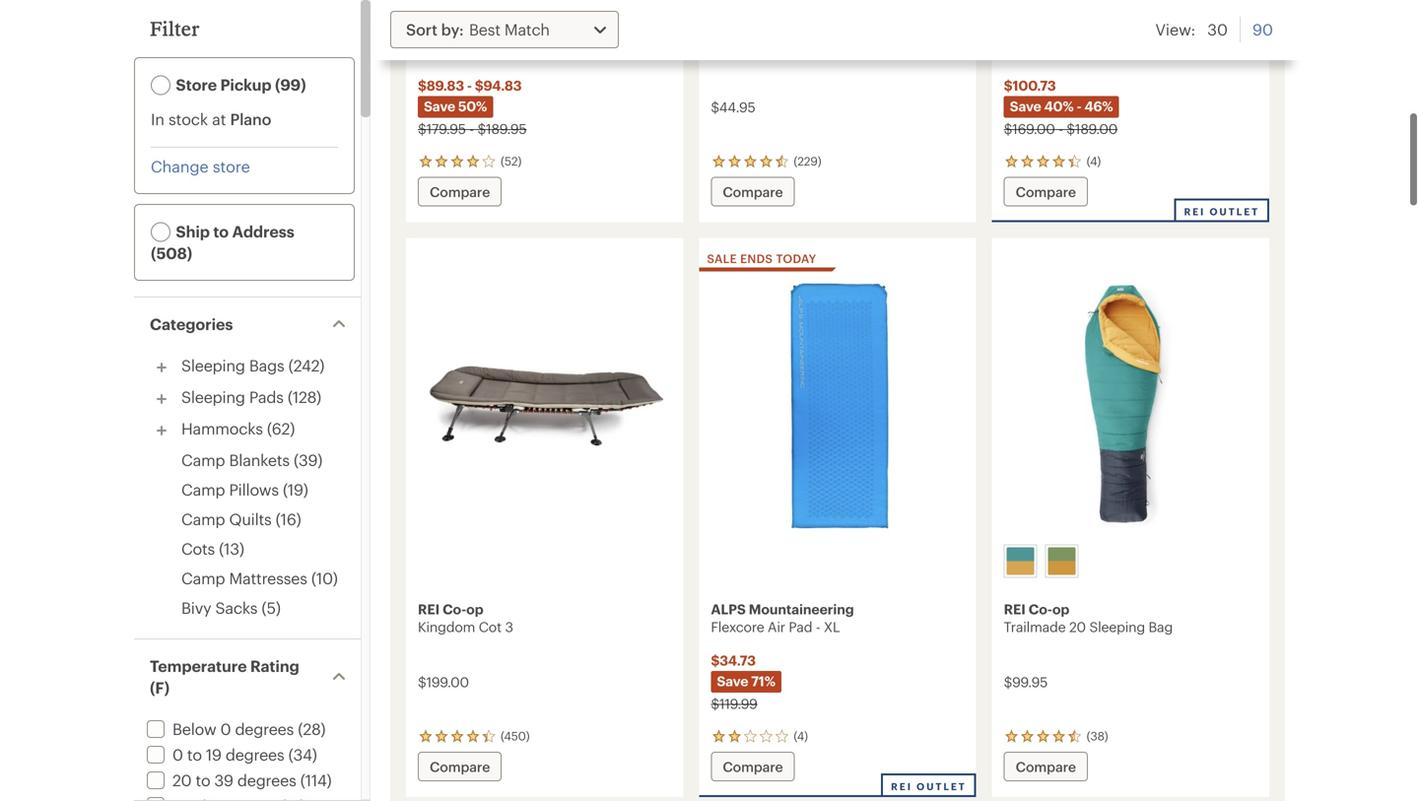 Task type: describe. For each thing, give the bounding box(es) containing it.
compare down $169.00
[[1016, 184, 1076, 200]]

at
[[212, 110, 226, 128]]

change store
[[151, 157, 250, 175]]

0 vertical spatial group
[[711, 0, 786, 3]]

(f)
[[150, 679, 170, 697]]

40%
[[1044, 98, 1074, 114]]

save inside $89.83 - $94.83 save 50% $179.95 - $189.95
[[424, 98, 455, 114]]

71%
[[751, 673, 776, 689]]

change
[[151, 157, 209, 175]]

(39)
[[294, 451, 323, 469]]

to inside ship to address (508)
[[213, 222, 229, 241]]

op for trailmade
[[1053, 601, 1070, 617]]

plano
[[230, 110, 271, 128]]

(28)
[[298, 720, 326, 738]]

hammocks
[[181, 419, 263, 438]]

(114)
[[300, 771, 332, 790]]

(10)
[[311, 569, 338, 587]]

bivy sacks (5)
[[181, 599, 281, 617]]

compare down $199.00
[[430, 759, 490, 775]]

bivy sacks link
[[181, 599, 258, 617]]

(450)
[[501, 729, 530, 743]]

$189.95
[[478, 121, 527, 137]]

1 vertical spatial compare rei outlet
[[723, 759, 967, 793]]

save for $100.73 save 40% - 46% $169.00 - $189.00
[[1010, 98, 1042, 114]]

toggle sleeping-bags sub-items image
[[150, 356, 173, 379]]

$100.73 save 40% - 46% $169.00 - $189.00
[[1004, 77, 1118, 137]]

camp blankets link
[[181, 451, 290, 469]]

$189.00
[[1067, 121, 1118, 137]]

co- for trailmade
[[1029, 601, 1053, 617]]

sleeping bags link
[[181, 356, 284, 375]]

store
[[176, 75, 217, 94]]

sleeping inside nemo tensor ultralight sleeping pad
[[525, 44, 581, 60]]

1 vertical spatial to
[[187, 746, 202, 764]]

air
[[768, 619, 785, 635]]

19
[[206, 746, 222, 764]]

3
[[505, 619, 513, 635]]

temperature rating (f)
[[150, 657, 299, 697]]

trailmade
[[1004, 619, 1066, 635]]

pickup
[[220, 75, 272, 94]]

tensor
[[418, 44, 460, 60]]

mountaineering
[[749, 601, 854, 617]]

camp pillows link
[[181, 481, 279, 499]]

sleeping down 30
[[1173, 44, 1229, 60]]

compare button down the $119.99
[[711, 752, 795, 782]]

comfort plus self-inflating sleeping pad link
[[1004, 23, 1258, 76]]

(229)
[[794, 154, 822, 168]]

1 horizontal spatial 0
[[220, 720, 231, 738]]

below 0 degrees (28) 0 to 19 degrees (34) 20 to 39 degrees (114)
[[172, 720, 332, 790]]

xl
[[824, 619, 840, 635]]

$119.99
[[711, 696, 758, 712]]

inflating
[[1118, 44, 1170, 60]]

alps mountaineering flexcore air pad - xl 0 image
[[711, 276, 965, 537]]

camp mattresses (10)
[[181, 569, 338, 587]]

sale
[[707, 251, 737, 266]]

ship to address (508) button
[[139, 209, 350, 276]]

compare button down '(450)'
[[418, 752, 502, 782]]

ship
[[176, 222, 210, 241]]

compare button down (38)
[[1004, 752, 1088, 782]]

camp pillows (19)
[[181, 481, 308, 499]]

quilts
[[229, 510, 272, 528]]

2 vertical spatial to
[[196, 771, 210, 790]]

compare down $179.95
[[430, 184, 490, 200]]

- left 46%
[[1077, 98, 1082, 114]]

sleeping pads (128)
[[181, 388, 321, 406]]

categories button
[[134, 298, 361, 351]]

2 vertical spatial degrees
[[237, 771, 296, 790]]

pillows
[[229, 481, 279, 499]]

$34.73
[[711, 653, 756, 668]]

- up 50%
[[467, 77, 472, 93]]

(52)
[[501, 154, 522, 168]]

change store button
[[151, 156, 250, 177]]

$94.83
[[475, 77, 522, 93]]

address
[[232, 222, 295, 241]]

bivy
[[181, 599, 211, 617]]

pads
[[249, 388, 284, 406]]

fillo pillow
[[711, 44, 777, 60]]

flexcore
[[711, 619, 764, 635]]

fillo pillow link
[[711, 23, 965, 76]]

46%
[[1085, 98, 1113, 114]]

camp for camp pillows
[[181, 481, 225, 499]]

plus
[[1060, 44, 1086, 60]]

(5)
[[262, 599, 281, 617]]

rei co-op trailmade 20 sleeping bag
[[1004, 601, 1173, 635]]

rei co-op trailmade 20 sleeping bag 0 image
[[1004, 276, 1258, 537]]

(242)
[[288, 356, 325, 375]]

sleeping up sleeping pads link
[[181, 356, 245, 375]]

- down 50%
[[470, 121, 474, 137]]



Task type: locate. For each thing, give the bounding box(es) containing it.
(34)
[[288, 746, 317, 764]]

1 horizontal spatial save
[[717, 673, 748, 689]]

balsam teal image
[[1007, 548, 1035, 575]]

1 co- from the left
[[443, 601, 466, 617]]

pad inside nemo tensor ultralight sleeping pad
[[584, 44, 608, 60]]

op
[[466, 601, 484, 617], [1053, 601, 1070, 617]]

$44.95
[[711, 99, 756, 115]]

hammocks (62)
[[181, 419, 295, 438]]

fillo
[[711, 44, 737, 60]]

below 0 degrees link
[[143, 720, 294, 738]]

1 horizontal spatial group
[[1000, 541, 1260, 582]]

1 horizontal spatial (4)
[[1087, 154, 1101, 168]]

2 op from the left
[[1053, 601, 1070, 617]]

mattresses
[[229, 569, 307, 587]]

20 inside rei co-op trailmade 20 sleeping bag
[[1069, 619, 1086, 635]]

temperature
[[150, 657, 247, 675]]

op inside rei co-op trailmade 20 sleeping bag
[[1053, 601, 1070, 617]]

sale ends today
[[707, 251, 817, 266]]

cots (13)
[[181, 540, 244, 558]]

co- for kingdom
[[443, 601, 466, 617]]

compare down the $119.99
[[723, 759, 783, 775]]

0 vertical spatial 20
[[1069, 619, 1086, 635]]

1 vertical spatial outlet
[[917, 781, 967, 793]]

- down 40%
[[1059, 121, 1063, 137]]

0 vertical spatial outlet
[[1210, 206, 1260, 217]]

(13)
[[219, 540, 244, 558]]

20 right trailmade
[[1069, 619, 1086, 635]]

camp down the cots
[[181, 569, 225, 587]]

camp blankets (39)
[[181, 451, 323, 469]]

op up cot
[[466, 601, 484, 617]]

1 horizontal spatial outlet
[[1210, 206, 1260, 217]]

co-
[[443, 601, 466, 617], [1029, 601, 1053, 617]]

compare button down (229)
[[711, 177, 795, 207]]

pad for alps mountaineering flexcore air pad - xl
[[789, 619, 813, 635]]

sleeping bags (242)
[[181, 356, 325, 375]]

ryegrass green image
[[1048, 548, 1076, 575]]

0 down below
[[172, 746, 183, 764]]

group
[[711, 0, 786, 3], [1000, 541, 1260, 582]]

sleeping pads link
[[181, 388, 284, 406]]

1 horizontal spatial co-
[[1029, 601, 1053, 617]]

0 vertical spatial compare rei outlet
[[1016, 184, 1260, 217]]

3 camp from the top
[[181, 510, 225, 528]]

cots link
[[181, 540, 215, 558]]

ends
[[740, 251, 773, 266]]

$34.73 save 71% $119.99
[[711, 653, 776, 712]]

sleeping inside rei co-op trailmade 20 sleeping bag
[[1090, 619, 1145, 635]]

camp for camp blankets
[[181, 451, 225, 469]]

to left the '39'
[[196, 771, 210, 790]]

co- inside rei co-op kingdom cot 3
[[443, 601, 466, 617]]

(38)
[[1087, 729, 1108, 743]]

bag
[[1149, 619, 1173, 635]]

90 link
[[1253, 17, 1274, 42]]

co- up trailmade
[[1029, 601, 1053, 617]]

2 horizontal spatial save
[[1010, 98, 1042, 114]]

rei
[[1184, 206, 1206, 217], [418, 601, 440, 617], [1004, 601, 1026, 617], [891, 781, 913, 793]]

$89.83
[[418, 77, 464, 93]]

sleeping right ultralight
[[525, 44, 581, 60]]

2 camp from the top
[[181, 481, 225, 499]]

2 co- from the left
[[1029, 601, 1053, 617]]

comfort
[[1004, 44, 1057, 60]]

compare button
[[418, 177, 502, 207], [711, 177, 795, 207], [1004, 177, 1088, 207], [418, 752, 502, 782], [711, 752, 795, 782], [1004, 752, 1088, 782]]

categories
[[150, 315, 233, 333]]

stock
[[169, 110, 208, 128]]

self-
[[1090, 44, 1118, 60]]

90
[[1253, 20, 1274, 38]]

1 vertical spatial 0
[[172, 746, 183, 764]]

cots
[[181, 540, 215, 558]]

compare button down the (52)
[[418, 177, 502, 207]]

0 to 19 degrees link
[[143, 746, 284, 764]]

camp for camp quilts
[[181, 510, 225, 528]]

sacks
[[215, 599, 258, 617]]

0 horizontal spatial co-
[[443, 601, 466, 617]]

degrees
[[235, 720, 294, 738], [226, 746, 284, 764], [237, 771, 296, 790]]

op for kingdom
[[466, 601, 484, 617]]

sleeping up hammocks link
[[181, 388, 245, 406]]

(19)
[[283, 481, 308, 499]]

1 op from the left
[[466, 601, 484, 617]]

group up rei co-op trailmade 20 sleeping bag
[[1000, 541, 1260, 582]]

to left 19
[[187, 746, 202, 764]]

0 vertical spatial degrees
[[235, 720, 294, 738]]

(62)
[[267, 419, 295, 438]]

0 horizontal spatial (4)
[[794, 729, 808, 743]]

0 vertical spatial (4)
[[1087, 154, 1101, 168]]

20
[[1069, 619, 1086, 635], [172, 771, 192, 790]]

20 down 0 to 19 degrees link
[[172, 771, 192, 790]]

compare
[[430, 184, 490, 200], [723, 184, 783, 200], [1016, 184, 1076, 200], [430, 759, 490, 775], [723, 759, 783, 775], [1016, 759, 1076, 775]]

- left xl in the bottom of the page
[[816, 619, 820, 635]]

0 horizontal spatial pad
[[584, 44, 608, 60]]

pad
[[584, 44, 608, 60], [1232, 44, 1256, 60], [789, 619, 813, 635]]

30
[[1208, 20, 1228, 38]]

compare button down $169.00
[[1004, 177, 1088, 207]]

20 to 39 degrees link
[[143, 771, 296, 790]]

toggle sleeping-pads sub-items image
[[150, 387, 173, 411]]

pad for nemo tensor ultralight sleeping pad
[[584, 44, 608, 60]]

below
[[172, 720, 216, 738]]

$179.95
[[418, 121, 466, 137]]

rei co-op kingdom cot 3
[[418, 601, 513, 635]]

0 horizontal spatial save
[[424, 98, 455, 114]]

rei co-op kingdom cot 3 0 image
[[418, 276, 672, 537]]

4 camp from the top
[[181, 569, 225, 587]]

0 horizontal spatial 0
[[172, 746, 183, 764]]

camp quilts link
[[181, 510, 272, 528]]

store
[[213, 157, 250, 175]]

1 horizontal spatial compare rei outlet
[[1016, 184, 1260, 217]]

co- inside rei co-op trailmade 20 sleeping bag
[[1029, 601, 1053, 617]]

1 vertical spatial group
[[1000, 541, 1260, 582]]

to right ship
[[213, 222, 229, 241]]

save down $89.83
[[424, 98, 455, 114]]

group up fillo pillow at the top of the page
[[711, 0, 786, 3]]

save down '$34.73'
[[717, 673, 748, 689]]

(16)
[[276, 510, 301, 528]]

1 vertical spatial degrees
[[226, 746, 284, 764]]

co- up kingdom
[[443, 601, 466, 617]]

0 up 19
[[220, 720, 231, 738]]

1 horizontal spatial pad
[[789, 619, 813, 635]]

50%
[[458, 98, 487, 114]]

degrees up the '39'
[[226, 746, 284, 764]]

0 horizontal spatial op
[[466, 601, 484, 617]]

save inside $100.73 save 40% - 46% $169.00 - $189.00
[[1010, 98, 1042, 114]]

pad inside the alps mountaineering flexcore air pad - xl
[[789, 619, 813, 635]]

$99.95
[[1004, 674, 1048, 690]]

alps mountaineering flexcore air pad - xl
[[711, 601, 854, 635]]

camp for camp mattresses
[[181, 569, 225, 587]]

camp up cots link
[[181, 510, 225, 528]]

nemo
[[418, 26, 460, 42]]

degrees right the '39'
[[237, 771, 296, 790]]

camp up "camp quilts" link
[[181, 481, 225, 499]]

2 horizontal spatial pad
[[1232, 44, 1256, 60]]

rating
[[250, 657, 299, 675]]

cot
[[479, 619, 502, 635]]

rei inside rei co-op kingdom cot 3
[[418, 601, 440, 617]]

camp down hammocks link
[[181, 451, 225, 469]]

1 horizontal spatial op
[[1053, 601, 1070, 617]]

rei inside rei co-op trailmade 20 sleeping bag
[[1004, 601, 1026, 617]]

(508)
[[151, 244, 192, 262]]

ultralight
[[463, 44, 521, 60]]

op up trailmade
[[1053, 601, 1070, 617]]

$89.83 - $94.83 save 50% $179.95 - $189.95
[[418, 77, 527, 137]]

filter
[[150, 17, 200, 40]]

20 inside below 0 degrees (28) 0 to 19 degrees (34) 20 to 39 degrees (114)
[[172, 771, 192, 790]]

degrees up (34)
[[235, 720, 294, 738]]

0 horizontal spatial 20
[[172, 771, 192, 790]]

in stock at plano
[[151, 110, 271, 128]]

pillow
[[740, 44, 777, 60]]

save for $34.73 save 71% $119.99
[[717, 673, 748, 689]]

compare down $99.95 at right bottom
[[1016, 759, 1076, 775]]

comfort plus self-inflating sleeping pad
[[1004, 44, 1256, 60]]

1 camp from the top
[[181, 451, 225, 469]]

0 vertical spatial 0
[[220, 720, 231, 738]]

1 horizontal spatial 20
[[1069, 619, 1086, 635]]

save inside $34.73 save 71% $119.99
[[717, 673, 748, 689]]

(128)
[[288, 388, 321, 406]]

1 vertical spatial (4)
[[794, 729, 808, 743]]

save
[[424, 98, 455, 114], [1010, 98, 1042, 114], [717, 673, 748, 689]]

save down $100.73
[[1010, 98, 1042, 114]]

nemo tensor ultralight sleeping pad
[[418, 26, 608, 60]]

compare up ends
[[723, 184, 783, 200]]

hammocks link
[[181, 419, 263, 438]]

today
[[776, 251, 817, 266]]

sleeping left bag
[[1090, 619, 1145, 635]]

- inside the alps mountaineering flexcore air pad - xl
[[816, 619, 820, 635]]

0 vertical spatial to
[[213, 222, 229, 241]]

$169.00
[[1004, 121, 1055, 137]]

0 horizontal spatial outlet
[[917, 781, 967, 793]]

op inside rei co-op kingdom cot 3
[[466, 601, 484, 617]]

0 horizontal spatial group
[[711, 0, 786, 3]]

toggle hammocks sub-items image
[[150, 419, 173, 443]]

1 vertical spatial 20
[[172, 771, 192, 790]]

temperature rating (f) button
[[134, 640, 361, 715]]

0 horizontal spatial compare rei outlet
[[723, 759, 967, 793]]

bags
[[249, 356, 284, 375]]



Task type: vqa. For each thing, say whether or not it's contained in the screenshot.
rabbit EZ Tee Long-Sleeve T-Shirt - Women's 0 image
no



